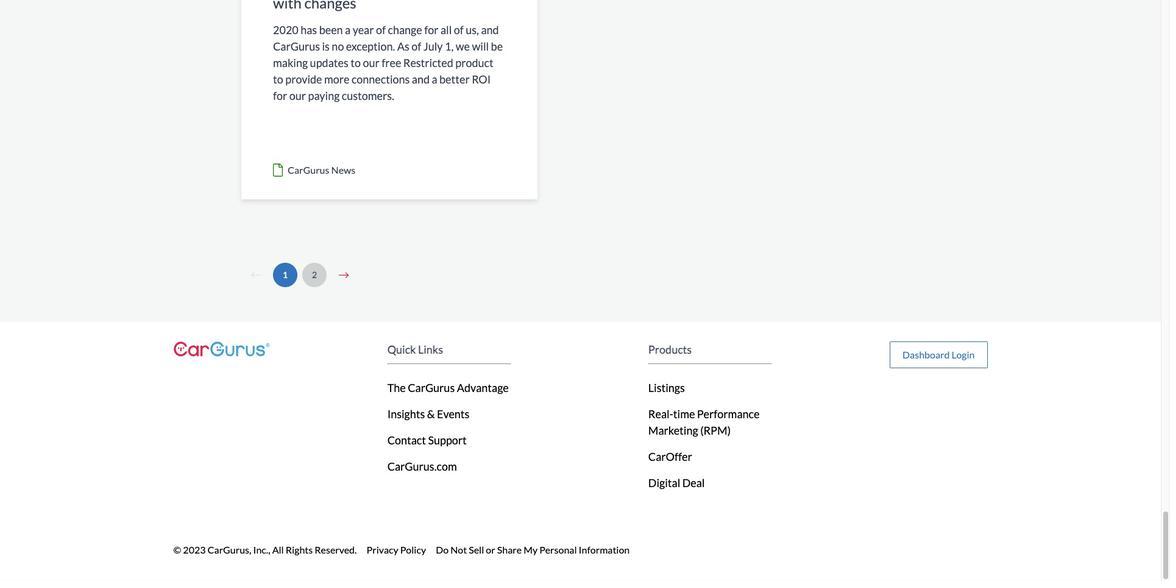 Task type: describe. For each thing, give the bounding box(es) containing it.
cargurus logo link
[[173, 342, 270, 357]]

inc.,
[[253, 544, 270, 556]]

dashboard login
[[903, 349, 975, 361]]

support
[[428, 434, 467, 447]]

long arrow left image
[[251, 269, 261, 281]]

be
[[491, 40, 503, 53]]

1
[[283, 270, 288, 280]]

roi
[[472, 73, 491, 86]]

making
[[273, 56, 308, 69]]

1 vertical spatial to
[[273, 73, 283, 86]]

my
[[524, 544, 538, 556]]

deal
[[683, 476, 705, 490]]

connections
[[352, 73, 410, 86]]

1 horizontal spatial of
[[412, 40, 421, 53]]

1 vertical spatial cargurus
[[288, 164, 329, 176]]

1,
[[445, 40, 454, 53]]

0 horizontal spatial of
[[376, 23, 386, 37]]

time
[[674, 407, 695, 421]]

as
[[397, 40, 410, 53]]

digital deal link
[[649, 476, 705, 490]]

dashboard login button
[[890, 342, 988, 368]]

privacy policy
[[367, 544, 426, 556]]

all
[[441, 23, 452, 37]]

real-time performance marketing (rpm)
[[649, 407, 760, 437]]

© 2023 cargurus, inc., all rights reserved.
[[173, 544, 357, 556]]

listings
[[649, 381, 685, 395]]

contact support
[[388, 434, 467, 447]]

dashboard
[[903, 349, 950, 361]]

insights & events link
[[388, 407, 470, 421]]

digital
[[649, 476, 681, 490]]

performance
[[697, 407, 760, 421]]

customers.
[[342, 89, 394, 102]]

0 vertical spatial our
[[363, 56, 380, 69]]

insights
[[388, 407, 425, 421]]

1 vertical spatial our
[[289, 89, 306, 102]]

1 horizontal spatial a
[[432, 73, 437, 86]]

quick
[[388, 343, 416, 356]]

change
[[388, 23, 422, 37]]

contact support link
[[388, 434, 467, 447]]

rights
[[286, 544, 313, 556]]

1 vertical spatial for
[[273, 89, 287, 102]]

1 horizontal spatial to
[[351, 56, 361, 69]]

0 horizontal spatial and
[[412, 73, 430, 86]]

insights & events
[[388, 407, 470, 421]]

free
[[382, 56, 401, 69]]

or
[[486, 544, 495, 556]]



Task type: locate. For each thing, give the bounding box(es) containing it.
the cargurus advantage
[[388, 381, 509, 395]]

sell
[[469, 544, 484, 556]]

cargurus news
[[288, 164, 356, 176]]

share
[[497, 544, 522, 556]]

no
[[332, 40, 344, 53]]

2020
[[273, 23, 299, 37]]

a left the year
[[345, 23, 351, 37]]

and down restricted
[[412, 73, 430, 86]]

1 horizontal spatial and
[[481, 23, 499, 37]]

0 horizontal spatial for
[[273, 89, 287, 102]]

for
[[424, 23, 439, 37], [273, 89, 287, 102]]

cargurus logo image
[[173, 342, 270, 357]]

real-
[[649, 407, 674, 421]]

digital deal
[[649, 476, 705, 490]]

personal
[[540, 544, 577, 556]]

1 horizontal spatial for
[[424, 23, 439, 37]]

reserved.
[[315, 544, 357, 556]]

to down "exception."
[[351, 56, 361, 69]]

&
[[427, 407, 435, 421]]

0 vertical spatial to
[[351, 56, 361, 69]]

0 vertical spatial a
[[345, 23, 351, 37]]

is
[[322, 40, 330, 53]]

do not sell or share my personal information link
[[436, 543, 640, 557]]

0 vertical spatial and
[[481, 23, 499, 37]]

cargurus up &
[[408, 381, 455, 395]]

provide
[[285, 73, 322, 86]]

for down provide
[[273, 89, 287, 102]]

cargurus left news
[[288, 164, 329, 176]]

real-time performance marketing (rpm) link
[[649, 407, 760, 437]]

products
[[649, 343, 692, 356]]

2023
[[183, 544, 206, 556]]

us,
[[466, 23, 479, 37]]

exception.
[[346, 40, 395, 53]]

of right the year
[[376, 23, 386, 37]]

cargurus,
[[208, 544, 251, 556]]

caroffer link
[[649, 450, 692, 464]]

0 horizontal spatial a
[[345, 23, 351, 37]]

we
[[456, 40, 470, 53]]

a
[[345, 23, 351, 37], [432, 73, 437, 86]]

long arrow right image
[[339, 269, 349, 281]]

our down provide
[[289, 89, 306, 102]]

to down making
[[273, 73, 283, 86]]

0 horizontal spatial our
[[289, 89, 306, 102]]

events
[[437, 407, 470, 421]]

0 horizontal spatial to
[[273, 73, 283, 86]]

cargurus.com
[[388, 460, 457, 473]]

of right as
[[412, 40, 421, 53]]

(rpm)
[[701, 424, 731, 437]]

login
[[952, 349, 975, 361]]

contact
[[388, 434, 426, 447]]

0 vertical spatial for
[[424, 23, 439, 37]]

better
[[440, 73, 470, 86]]

for left all
[[424, 23, 439, 37]]

do not sell or share my personal information
[[436, 544, 630, 556]]

do
[[436, 544, 449, 556]]

been
[[319, 23, 343, 37]]

has
[[301, 23, 317, 37]]

and
[[481, 23, 499, 37], [412, 73, 430, 86]]

listings link
[[649, 381, 685, 395]]

more
[[324, 73, 350, 86]]

advantage
[[457, 381, 509, 395]]

quick links
[[388, 343, 443, 356]]

all
[[272, 544, 284, 556]]

paying
[[308, 89, 340, 102]]

updates
[[310, 56, 349, 69]]

privacy policy link
[[367, 543, 436, 557]]

cargurus inside "2020 has been a year of change for all of us, and cargurus is no exception. as of july 1, we will be making updates to our free restricted product to provide more connections and a better roi for our paying customers."
[[273, 40, 320, 53]]

©
[[173, 544, 181, 556]]

2
[[312, 270, 317, 280]]

of right all
[[454, 23, 464, 37]]

to
[[351, 56, 361, 69], [273, 73, 283, 86]]

cargurus.com link
[[388, 460, 457, 473]]

privacy
[[367, 544, 399, 556]]

cargurus
[[273, 40, 320, 53], [288, 164, 329, 176], [408, 381, 455, 395]]

year
[[353, 23, 374, 37]]

information
[[579, 544, 630, 556]]

cargurus up making
[[273, 40, 320, 53]]

2020 has been a year of change for all of us, and cargurus is no exception. as of july 1, we will be making updates to our free restricted product to provide more connections and a better roi for our paying customers.
[[273, 23, 503, 102]]

news
[[331, 164, 356, 176]]

july
[[424, 40, 443, 53]]

caroffer
[[649, 450, 692, 464]]

will
[[472, 40, 489, 53]]

restricted
[[403, 56, 453, 69]]

2 vertical spatial cargurus
[[408, 381, 455, 395]]

1 vertical spatial and
[[412, 73, 430, 86]]

1 horizontal spatial our
[[363, 56, 380, 69]]

our down "exception."
[[363, 56, 380, 69]]

1 vertical spatial a
[[432, 73, 437, 86]]

0 vertical spatial cargurus
[[273, 40, 320, 53]]

a down restricted
[[432, 73, 437, 86]]

links
[[418, 343, 443, 356]]

marketing
[[649, 424, 698, 437]]

of
[[376, 23, 386, 37], [454, 23, 464, 37], [412, 40, 421, 53]]

our
[[363, 56, 380, 69], [289, 89, 306, 102]]

the cargurus advantage link
[[388, 381, 509, 395]]

product
[[456, 56, 494, 69]]

2 horizontal spatial of
[[454, 23, 464, 37]]

and right us,
[[481, 23, 499, 37]]

the
[[388, 381, 406, 395]]

not
[[451, 544, 467, 556]]

policy
[[400, 544, 426, 556]]



Task type: vqa. For each thing, say whether or not it's contained in the screenshot.
Digital Deal link
yes



